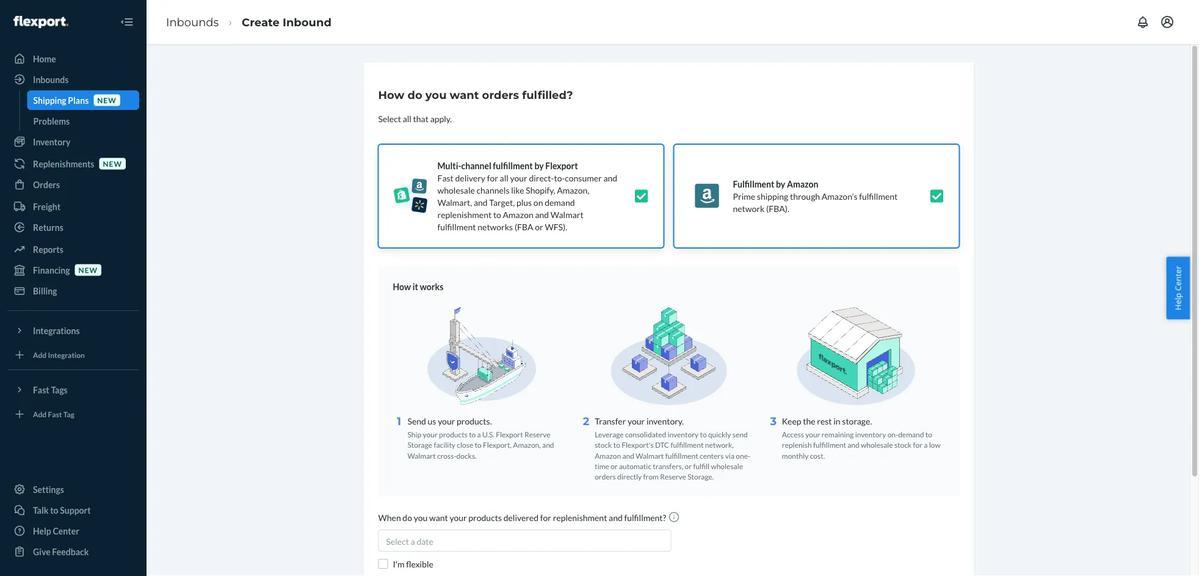 Task type: describe. For each thing, give the bounding box(es) containing it.
open account menu image
[[1161, 15, 1176, 29]]

to down leverage
[[614, 441, 621, 449]]

fulfillment by amazon prime shipping through amazon's fulfillment network (fba).
[[733, 179, 898, 214]]

send us your products. ship your products to a u.s. flexport reserve storage facility close to flexport, amazon, and walmart cross-docks.
[[408, 416, 554, 460]]

and inside 3 keep the rest in storage. access your remaining inventory on-demand to replenish fulfillment and wholesale stock for a low monthly cost.
[[848, 441, 860, 449]]

1 vertical spatial center
[[53, 526, 79, 536]]

fulfillment up transfers,
[[666, 451, 699, 460]]

add fast tag
[[33, 410, 74, 418]]

home link
[[7, 49, 139, 68]]

returns link
[[7, 218, 139, 237]]

add integration link
[[7, 345, 139, 365]]

transfer
[[595, 416, 626, 426]]

amazon, inside the send us your products. ship your products to a u.s. flexport reserve storage facility close to flexport, amazon, and walmart cross-docks.
[[513, 441, 541, 449]]

docks.
[[457, 451, 477, 460]]

freight
[[33, 201, 61, 212]]

quickly
[[709, 430, 732, 439]]

your inside 3 keep the rest in storage. access your remaining inventory on-demand to replenish fulfillment and wholesale stock for a low monthly cost.
[[806, 430, 821, 439]]

add for add fast tag
[[33, 410, 47, 418]]

inventory inside 2 transfer your inventory. leverage consolidated inventory to quickly send stock to flexport's dtc fulfillment network, amazon and walmart fulfillment centers via one- time or automatic transfers, or fulfill wholesale orders directly from reserve storage.
[[668, 430, 699, 439]]

monthly
[[783, 451, 809, 460]]

1 horizontal spatial products
[[469, 512, 502, 523]]

networks
[[478, 221, 513, 232]]

walmart,
[[438, 197, 472, 207]]

support
[[60, 505, 91, 515]]

by inside fulfillment by amazon prime shipping through amazon's fulfillment network (fba).
[[777, 179, 786, 189]]

transfers,
[[653, 462, 684, 470]]

0 horizontal spatial help
[[33, 526, 51, 536]]

integrations button
[[7, 321, 139, 340]]

settings
[[33, 484, 64, 495]]

to inside multi-channel fulfillment by flexport fast delivery for all your direct-to-consumer and wholesale channels like shopify, amazon, walmart, and target, plus on demand replenishment to amazon and walmart fulfillment networks (fba or wfs).
[[494, 209, 502, 220]]

do for when
[[403, 512, 412, 523]]

shipping
[[757, 191, 789, 201]]

rest
[[818, 416, 832, 426]]

automatic
[[620, 462, 652, 470]]

flexible
[[406, 559, 434, 569]]

products inside the send us your products. ship your products to a u.s. flexport reserve storage facility close to flexport, amazon, and walmart cross-docks.
[[439, 430, 468, 439]]

settings link
[[7, 480, 139, 499]]

and down channels at the left top
[[474, 197, 488, 207]]

and inside the send us your products. ship your products to a u.s. flexport reserve storage facility close to flexport, amazon, and walmart cross-docks.
[[543, 441, 554, 449]]

integrations
[[33, 325, 80, 336]]

0 vertical spatial orders
[[482, 88, 519, 101]]

1 vertical spatial inbounds link
[[7, 70, 139, 89]]

consumer
[[565, 173, 602, 183]]

on
[[534, 197, 543, 207]]

fulfillment right dtc
[[671, 441, 704, 449]]

your inside multi-channel fulfillment by flexport fast delivery for all your direct-to-consumer and wholesale channels like shopify, amazon, walmart, and target, plus on demand replenishment to amazon and walmart fulfillment networks (fba or wfs).
[[510, 173, 528, 183]]

close navigation image
[[120, 15, 134, 29]]

tags
[[51, 385, 68, 395]]

flexport logo image
[[13, 16, 68, 28]]

walmart inside the send us your products. ship your products to a u.s. flexport reserve storage facility close to flexport, amazon, and walmart cross-docks.
[[408, 451, 436, 460]]

fulfill
[[694, 462, 710, 470]]

or inside multi-channel fulfillment by flexport fast delivery for all your direct-to-consumer and wholesale channels like shopify, amazon, walmart, and target, plus on demand replenishment to amazon and walmart fulfillment networks (fba or wfs).
[[535, 221, 544, 232]]

1 horizontal spatial replenishment
[[553, 512, 608, 523]]

1
[[397, 415, 401, 428]]

keep
[[783, 416, 802, 426]]

flexport's
[[622, 441, 654, 449]]

flexport inside the send us your products. ship your products to a u.s. flexport reserve storage facility close to flexport, amazon, and walmart cross-docks.
[[496, 430, 523, 439]]

want for orders
[[450, 88, 479, 101]]

network,
[[706, 441, 734, 449]]

fast inside dropdown button
[[33, 385, 49, 395]]

dtc
[[656, 441, 670, 449]]

flexport,
[[483, 441, 512, 449]]

fulfillment down 'walmart,'
[[438, 221, 476, 232]]

when
[[378, 512, 401, 523]]

wholesale inside 2 transfer your inventory. leverage consolidated inventory to quickly send stock to flexport's dtc fulfillment network, amazon and walmart fulfillment centers via one- time or automatic transfers, or fulfill wholesale orders directly from reserve storage.
[[711, 462, 744, 470]]

plans
[[68, 95, 89, 105]]

multi-
[[438, 160, 462, 171]]

inventory inside 3 keep the rest in storage. access your remaining inventory on-demand to replenish fulfillment and wholesale stock for a low monthly cost.
[[856, 430, 887, 439]]

reports
[[33, 244, 63, 254]]

talk to support
[[33, 505, 91, 515]]

replenishments
[[33, 159, 94, 169]]

flexport inside multi-channel fulfillment by flexport fast delivery for all your direct-to-consumer and wholesale channels like shopify, amazon, walmart, and target, plus on demand replenishment to amazon and walmart fulfillment networks (fba or wfs).
[[546, 160, 578, 171]]

select all that apply.
[[378, 113, 452, 124]]

delivery
[[455, 173, 486, 183]]

us
[[428, 416, 436, 426]]

(fba).
[[767, 203, 790, 214]]

2 horizontal spatial or
[[685, 462, 692, 470]]

shipping plans
[[33, 95, 89, 105]]

cost.
[[811, 451, 826, 460]]

storage.
[[843, 416, 873, 426]]

low
[[930, 441, 941, 449]]

help center inside button
[[1173, 266, 1184, 310]]

check square image for prime shipping through amazon's fulfillment network (fba).
[[930, 189, 945, 203]]

to inside button
[[50, 505, 58, 515]]

reserve inside 2 transfer your inventory. leverage consolidated inventory to quickly send stock to flexport's dtc fulfillment network, amazon and walmart fulfillment centers via one- time or automatic transfers, or fulfill wholesale orders directly from reserve storage.
[[661, 472, 687, 481]]

select for when
[[386, 536, 409, 547]]

it
[[413, 281, 419, 292]]

give
[[33, 547, 50, 557]]

fast inside multi-channel fulfillment by flexport fast delivery for all your direct-to-consumer and wholesale channels like shopify, amazon, walmart, and target, plus on demand replenishment to amazon and walmart fulfillment networks (fba or wfs).
[[438, 173, 454, 183]]

works
[[420, 281, 444, 292]]

orders
[[33, 179, 60, 190]]

wholesale inside 3 keep the rest in storage. access your remaining inventory on-demand to replenish fulfillment and wholesale stock for a low monthly cost.
[[861, 441, 894, 449]]

1 vertical spatial help center
[[33, 526, 79, 536]]

fulfillment?
[[625, 512, 667, 523]]

consolidated
[[626, 430, 667, 439]]

help inside button
[[1173, 293, 1184, 310]]

to up close
[[469, 430, 476, 439]]

orders link
[[7, 175, 139, 194]]

reports link
[[7, 240, 139, 259]]

and inside 2 transfer your inventory. leverage consolidated inventory to quickly send stock to flexport's dtc fulfillment network, amazon and walmart fulfillment centers via one- time or automatic transfers, or fulfill wholesale orders directly from reserve storage.
[[623, 451, 635, 460]]

billing
[[33, 286, 57, 296]]

i'm
[[393, 559, 405, 569]]

how for how it works
[[393, 281, 411, 292]]

check square image for fast delivery for all your direct-to-consumer and wholesale channels like shopify, amazon, walmart, and target, plus on demand replenishment to amazon and walmart fulfillment networks (fba or wfs).
[[634, 189, 649, 203]]

walmart inside multi-channel fulfillment by flexport fast delivery for all your direct-to-consumer and wholesale channels like shopify, amazon, walmart, and target, plus on demand replenishment to amazon and walmart fulfillment networks (fba or wfs).
[[551, 209, 584, 220]]

storage
[[408, 441, 433, 449]]

apply.
[[431, 113, 452, 124]]

replenishment inside multi-channel fulfillment by flexport fast delivery for all your direct-to-consumer and wholesale channels like shopify, amazon, walmart, and target, plus on demand replenishment to amazon and walmart fulfillment networks (fba or wfs).
[[438, 209, 492, 220]]

add for add integration
[[33, 350, 47, 359]]

for for fulfillment?
[[541, 512, 552, 523]]

all inside multi-channel fulfillment by flexport fast delivery for all your direct-to-consumer and wholesale channels like shopify, amazon, walmart, and target, plus on demand replenishment to amazon and walmart fulfillment networks (fba or wfs).
[[500, 173, 509, 183]]

leverage
[[595, 430, 624, 439]]

a inside 3 keep the rest in storage. access your remaining inventory on-demand to replenish fulfillment and wholesale stock for a low monthly cost.
[[925, 441, 928, 449]]

1 horizontal spatial or
[[611, 462, 618, 470]]

inventory.
[[647, 416, 684, 426]]

send
[[733, 430, 748, 439]]

1 vertical spatial inbounds
[[33, 74, 69, 85]]

direct-
[[529, 173, 554, 183]]

target,
[[490, 197, 515, 207]]

for inside 3 keep the rest in storage. access your remaining inventory on-demand to replenish fulfillment and wholesale stock for a low monthly cost.
[[914, 441, 923, 449]]

new for financing
[[79, 265, 98, 274]]

feedback
[[52, 547, 89, 557]]

remaining
[[822, 430, 854, 439]]

shipping
[[33, 95, 66, 105]]

facility
[[434, 441, 456, 449]]

do for how
[[408, 88, 423, 101]]

how for how do you want orders fulfilled?
[[378, 88, 405, 101]]

create
[[242, 15, 280, 29]]

fulfillment
[[733, 179, 775, 189]]

tag
[[63, 410, 74, 418]]

add fast tag link
[[7, 404, 139, 424]]

fulfilled?
[[523, 88, 573, 101]]

to-
[[554, 173, 565, 183]]

shopify,
[[526, 185, 556, 195]]



Task type: vqa. For each thing, say whether or not it's contained in the screenshot.


Task type: locate. For each thing, give the bounding box(es) containing it.
0 horizontal spatial orders
[[482, 88, 519, 101]]

a inside the send us your products. ship your products to a u.s. flexport reserve storage facility close to flexport, amazon, and walmart cross-docks.
[[478, 430, 481, 439]]

time
[[595, 462, 610, 470]]

reserve down transfers,
[[661, 472, 687, 481]]

inventory down inventory.
[[668, 430, 699, 439]]

1 horizontal spatial a
[[478, 430, 481, 439]]

2 vertical spatial wholesale
[[711, 462, 744, 470]]

for right delivered
[[541, 512, 552, 523]]

1 horizontal spatial inventory
[[856, 430, 887, 439]]

to right talk
[[50, 505, 58, 515]]

or right time
[[611, 462, 618, 470]]

1 vertical spatial add
[[33, 410, 47, 418]]

reserve
[[525, 430, 551, 439], [661, 472, 687, 481]]

2 add from the top
[[33, 410, 47, 418]]

help
[[1173, 293, 1184, 310], [33, 526, 51, 536]]

0 horizontal spatial want
[[429, 512, 448, 523]]

amazon, down consumer
[[557, 185, 590, 195]]

new right plans
[[97, 96, 117, 104]]

demand inside multi-channel fulfillment by flexport fast delivery for all your direct-to-consumer and wholesale channels like shopify, amazon, walmart, and target, plus on demand replenishment to amazon and walmart fulfillment networks (fba or wfs).
[[545, 197, 575, 207]]

2 vertical spatial for
[[541, 512, 552, 523]]

fulfillment down "remaining"
[[814, 441, 847, 449]]

1 vertical spatial orders
[[595, 472, 616, 481]]

orders left fulfilled?
[[482, 88, 519, 101]]

0 vertical spatial for
[[487, 173, 498, 183]]

home
[[33, 53, 56, 64]]

products left delivered
[[469, 512, 502, 523]]

integration
[[48, 350, 85, 359]]

3 keep the rest in storage. access your remaining inventory on-demand to replenish fulfillment and wholesale stock for a low monthly cost.
[[771, 415, 941, 460]]

how
[[378, 88, 405, 101], [393, 281, 411, 292]]

0 vertical spatial all
[[403, 113, 412, 124]]

1 horizontal spatial center
[[1173, 266, 1184, 291]]

center inside button
[[1173, 266, 1184, 291]]

wholesale down on-
[[861, 441, 894, 449]]

1 horizontal spatial wholesale
[[711, 462, 744, 470]]

plus
[[517, 197, 532, 207]]

for inside multi-channel fulfillment by flexport fast delivery for all your direct-to-consumer and wholesale channels like shopify, amazon, walmart, and target, plus on demand replenishment to amazon and walmart fulfillment networks (fba or wfs).
[[487, 173, 498, 183]]

amazon up time
[[595, 451, 621, 460]]

select
[[378, 113, 401, 124], [386, 536, 409, 547]]

ship
[[408, 430, 422, 439]]

1 vertical spatial flexport
[[496, 430, 523, 439]]

0 horizontal spatial for
[[487, 173, 498, 183]]

0 horizontal spatial check square image
[[634, 189, 649, 203]]

amazon inside multi-channel fulfillment by flexport fast delivery for all your direct-to-consumer and wholesale channels like shopify, amazon, walmart, and target, plus on demand replenishment to amazon and walmart fulfillment networks (fba or wfs).
[[503, 209, 534, 220]]

and up automatic
[[623, 451, 635, 460]]

0 vertical spatial a
[[478, 430, 481, 439]]

0 vertical spatial inbounds
[[166, 15, 219, 29]]

2 inventory from the left
[[856, 430, 887, 439]]

1 horizontal spatial walmart
[[551, 209, 584, 220]]

on-
[[888, 430, 899, 439]]

0 vertical spatial demand
[[545, 197, 575, 207]]

1 horizontal spatial stock
[[895, 441, 912, 449]]

inventory
[[668, 430, 699, 439], [856, 430, 887, 439]]

1 check square image from the left
[[634, 189, 649, 203]]

amazon
[[788, 179, 819, 189], [503, 209, 534, 220], [595, 451, 621, 460]]

prime
[[733, 191, 756, 201]]

demand
[[545, 197, 575, 207], [899, 430, 925, 439]]

0 vertical spatial want
[[450, 88, 479, 101]]

for left low
[[914, 441, 923, 449]]

replenishment down 'walmart,'
[[438, 209, 492, 220]]

like
[[511, 185, 525, 195]]

inventory down storage.
[[856, 430, 887, 439]]

fulfillment right amazon's
[[860, 191, 898, 201]]

to up low
[[926, 430, 933, 439]]

select up i'm
[[386, 536, 409, 547]]

fulfillment inside 3 keep the rest in storage. access your remaining inventory on-demand to replenish fulfillment and wholesale stock for a low monthly cost.
[[814, 441, 847, 449]]

0 vertical spatial products
[[439, 430, 468, 439]]

1 vertical spatial by
[[777, 179, 786, 189]]

stock down on-
[[895, 441, 912, 449]]

for for direct-
[[487, 173, 498, 183]]

0 horizontal spatial inbounds link
[[7, 70, 139, 89]]

create inbound
[[242, 15, 332, 29]]

0 vertical spatial flexport
[[546, 160, 578, 171]]

open notifications image
[[1136, 15, 1151, 29]]

1 vertical spatial you
[[414, 512, 428, 523]]

directly
[[618, 472, 642, 481]]

0 vertical spatial amazon
[[788, 179, 819, 189]]

reserve right u.s.
[[525, 430, 551, 439]]

by
[[535, 160, 544, 171], [777, 179, 786, 189]]

by up the direct-
[[535, 160, 544, 171]]

your
[[510, 173, 528, 183], [438, 416, 455, 426], [628, 416, 645, 426], [423, 430, 438, 439], [806, 430, 821, 439], [450, 512, 467, 523]]

1 horizontal spatial inbounds link
[[166, 15, 219, 29]]

1 vertical spatial how
[[393, 281, 411, 292]]

amazon inside fulfillment by amazon prime shipping through amazon's fulfillment network (fba).
[[788, 179, 819, 189]]

problems link
[[27, 111, 139, 131]]

products.
[[457, 416, 492, 426]]

breadcrumbs navigation
[[156, 4, 341, 40]]

and right consumer
[[604, 173, 618, 183]]

amazon, inside multi-channel fulfillment by flexport fast delivery for all your direct-to-consumer and wholesale channels like shopify, amazon, walmart, and target, plus on demand replenishment to amazon and walmart fulfillment networks (fba or wfs).
[[557, 185, 590, 195]]

or right (fba
[[535, 221, 544, 232]]

1 horizontal spatial amazon
[[595, 451, 621, 460]]

walmart inside 2 transfer your inventory. leverage consolidated inventory to quickly send stock to flexport's dtc fulfillment network, amazon and walmart fulfillment centers via one- time or automatic transfers, or fulfill wholesale orders directly from reserve storage.
[[636, 451, 664, 460]]

1 vertical spatial do
[[403, 512, 412, 523]]

1 vertical spatial reserve
[[661, 472, 687, 481]]

replenish
[[783, 441, 812, 449]]

new for replenishments
[[103, 159, 122, 168]]

wfs).
[[545, 221, 568, 232]]

2 horizontal spatial wholesale
[[861, 441, 894, 449]]

0 vertical spatial how
[[378, 88, 405, 101]]

from
[[644, 472, 659, 481]]

talk
[[33, 505, 49, 515]]

flexport up to-
[[546, 160, 578, 171]]

fast tags
[[33, 385, 68, 395]]

3
[[771, 415, 777, 428]]

0 vertical spatial help center
[[1173, 266, 1184, 310]]

a left u.s.
[[478, 430, 481, 439]]

centers
[[700, 451, 724, 460]]

0 vertical spatial you
[[426, 88, 447, 101]]

0 horizontal spatial walmart
[[408, 451, 436, 460]]

new down reports 'link' at top left
[[79, 265, 98, 274]]

amazon up through
[[788, 179, 819, 189]]

financing
[[33, 265, 70, 275]]

to left quickly
[[700, 430, 707, 439]]

you up apply.
[[426, 88, 447, 101]]

2 horizontal spatial amazon
[[788, 179, 819, 189]]

that
[[413, 113, 429, 124]]

1 vertical spatial amazon,
[[513, 441, 541, 449]]

2 vertical spatial new
[[79, 265, 98, 274]]

problems
[[33, 116, 70, 126]]

want for your
[[429, 512, 448, 523]]

1 horizontal spatial help
[[1173, 293, 1184, 310]]

0 vertical spatial do
[[408, 88, 423, 101]]

0 vertical spatial new
[[97, 96, 117, 104]]

0 horizontal spatial center
[[53, 526, 79, 536]]

0 horizontal spatial inventory
[[668, 430, 699, 439]]

new for shipping plans
[[97, 96, 117, 104]]

stock
[[595, 441, 612, 449], [895, 441, 912, 449]]

1 vertical spatial fast
[[33, 385, 49, 395]]

and right flexport,
[[543, 441, 554, 449]]

want up apply.
[[450, 88, 479, 101]]

fulfillment
[[493, 160, 533, 171], [860, 191, 898, 201], [438, 221, 476, 232], [671, 441, 704, 449], [814, 441, 847, 449], [666, 451, 699, 460]]

by inside multi-channel fulfillment by flexport fast delivery for all your direct-to-consumer and wholesale channels like shopify, amazon, walmart, and target, plus on demand replenishment to amazon and walmart fulfillment networks (fba or wfs).
[[535, 160, 544, 171]]

0 horizontal spatial stock
[[595, 441, 612, 449]]

inventory link
[[7, 132, 139, 152]]

orders inside 2 transfer your inventory. leverage consolidated inventory to quickly send stock to flexport's dtc fulfillment network, amazon and walmart fulfillment centers via one- time or automatic transfers, or fulfill wholesale orders directly from reserve storage.
[[595, 472, 616, 481]]

all left that
[[403, 113, 412, 124]]

select left that
[[378, 113, 401, 124]]

1 add from the top
[[33, 350, 47, 359]]

replenishment down time
[[553, 512, 608, 523]]

give feedback button
[[7, 542, 139, 561]]

1 stock from the left
[[595, 441, 612, 449]]

walmart down "flexport's"
[[636, 451, 664, 460]]

demand inside 3 keep the rest in storage. access your remaining inventory on-demand to replenish fulfillment and wholesale stock for a low monthly cost.
[[899, 430, 925, 439]]

1 vertical spatial replenishment
[[553, 512, 608, 523]]

do right when
[[403, 512, 412, 523]]

billing link
[[7, 281, 139, 301]]

1 horizontal spatial help center
[[1173, 266, 1184, 310]]

1 horizontal spatial flexport
[[546, 160, 578, 171]]

help center button
[[1167, 257, 1191, 319]]

0 horizontal spatial reserve
[[525, 430, 551, 439]]

2
[[583, 415, 590, 428]]

1 vertical spatial new
[[103, 159, 122, 168]]

walmart up wfs).
[[551, 209, 584, 220]]

you up date
[[414, 512, 428, 523]]

1 inventory from the left
[[668, 430, 699, 439]]

a
[[478, 430, 481, 439], [925, 441, 928, 449], [411, 536, 415, 547]]

you for how
[[426, 88, 447, 101]]

to up 'networks'
[[494, 209, 502, 220]]

0 vertical spatial add
[[33, 350, 47, 359]]

0 horizontal spatial a
[[411, 536, 415, 547]]

fast
[[438, 173, 454, 183], [33, 385, 49, 395], [48, 410, 62, 418]]

amazon inside 2 transfer your inventory. leverage consolidated inventory to quickly send stock to flexport's dtc fulfillment network, amazon and walmart fulfillment centers via one- time or automatic transfers, or fulfill wholesale orders directly from reserve storage.
[[595, 451, 621, 460]]

wholesale
[[438, 185, 475, 195], [861, 441, 894, 449], [711, 462, 744, 470]]

inbounds link
[[166, 15, 219, 29], [7, 70, 139, 89]]

select for how
[[378, 113, 401, 124]]

create inbound link
[[242, 15, 332, 29]]

do up select all that apply.
[[408, 88, 423, 101]]

0 horizontal spatial replenishment
[[438, 209, 492, 220]]

amazon,
[[557, 185, 590, 195], [513, 441, 541, 449]]

0 vertical spatial help
[[1173, 293, 1184, 310]]

access
[[783, 430, 805, 439]]

amazon, right flexport,
[[513, 441, 541, 449]]

0 horizontal spatial wholesale
[[438, 185, 475, 195]]

and left fulfillment?
[[609, 512, 623, 523]]

how it works
[[393, 281, 444, 292]]

1 horizontal spatial orders
[[595, 472, 616, 481]]

0 horizontal spatial amazon
[[503, 209, 534, 220]]

for
[[487, 173, 498, 183], [914, 441, 923, 449], [541, 512, 552, 523]]

fulfillment inside fulfillment by amazon prime shipping through amazon's fulfillment network (fba).
[[860, 191, 898, 201]]

1 horizontal spatial inbounds
[[166, 15, 219, 29]]

0 horizontal spatial inbounds
[[33, 74, 69, 85]]

0 horizontal spatial amazon,
[[513, 441, 541, 449]]

add left integration
[[33, 350, 47, 359]]

check square image
[[634, 189, 649, 203], [930, 189, 945, 203]]

to right close
[[475, 441, 482, 449]]

inbounds inside breadcrumbs navigation
[[166, 15, 219, 29]]

i'm flexible
[[393, 559, 434, 569]]

or left fulfill
[[685, 462, 692, 470]]

and down on
[[535, 209, 549, 220]]

when do you want your products delivered for replenishment and fulfillment?
[[378, 512, 668, 523]]

amazon up (fba
[[503, 209, 534, 220]]

1 vertical spatial all
[[500, 173, 509, 183]]

stock inside 2 transfer your inventory. leverage consolidated inventory to quickly send stock to flexport's dtc fulfillment network, amazon and walmart fulfillment centers via one- time or automatic transfers, or fulfill wholesale orders directly from reserve storage.
[[595, 441, 612, 449]]

1 vertical spatial help
[[33, 526, 51, 536]]

one-
[[736, 451, 751, 460]]

wholesale up 'walmart,'
[[438, 185, 475, 195]]

all up channels at the left top
[[500, 173, 509, 183]]

stock inside 3 keep the rest in storage. access your remaining inventory on-demand to replenish fulfillment and wholesale stock for a low monthly cost.
[[895, 441, 912, 449]]

a left date
[[411, 536, 415, 547]]

for up channels at the left top
[[487, 173, 498, 183]]

walmart down storage
[[408, 451, 436, 460]]

0 vertical spatial fast
[[438, 173, 454, 183]]

0 horizontal spatial or
[[535, 221, 544, 232]]

1 vertical spatial products
[[469, 512, 502, 523]]

1 horizontal spatial amazon,
[[557, 185, 590, 195]]

multi-channel fulfillment by flexport fast delivery for all your direct-to-consumer and wholesale channels like shopify, amazon, walmart, and target, plus on demand replenishment to amazon and walmart fulfillment networks (fba or wfs).
[[438, 160, 618, 232]]

fulfillment up like
[[493, 160, 533, 171]]

0 horizontal spatial demand
[[545, 197, 575, 207]]

storage.
[[688, 472, 714, 481]]

2 check square image from the left
[[930, 189, 945, 203]]

through
[[791, 191, 821, 201]]

1 vertical spatial select
[[386, 536, 409, 547]]

0 vertical spatial reserve
[[525, 430, 551, 439]]

1 vertical spatial demand
[[899, 430, 925, 439]]

talk to support button
[[7, 500, 139, 520]]

your inside 2 transfer your inventory. leverage consolidated inventory to quickly send stock to flexport's dtc fulfillment network, amazon and walmart fulfillment centers via one- time or automatic transfers, or fulfill wholesale orders directly from reserve storage.
[[628, 416, 645, 426]]

walmart
[[551, 209, 584, 220], [408, 451, 436, 460], [636, 451, 664, 460]]

1 vertical spatial a
[[925, 441, 928, 449]]

wholesale down via
[[711, 462, 744, 470]]

0 horizontal spatial products
[[439, 430, 468, 439]]

fast down multi-
[[438, 173, 454, 183]]

how left it
[[393, 281, 411, 292]]

help center link
[[7, 521, 139, 541]]

a left low
[[925, 441, 928, 449]]

1 horizontal spatial reserve
[[661, 472, 687, 481]]

0 vertical spatial replenishment
[[438, 209, 492, 220]]

0 vertical spatial by
[[535, 160, 544, 171]]

delivered
[[504, 512, 539, 523]]

1 vertical spatial amazon
[[503, 209, 534, 220]]

2 transfer your inventory. leverage consolidated inventory to quickly send stock to flexport's dtc fulfillment network, amazon and walmart fulfillment centers via one- time or automatic transfers, or fulfill wholesale orders directly from reserve storage.
[[583, 415, 751, 481]]

0 horizontal spatial flexport
[[496, 430, 523, 439]]

stock down leverage
[[595, 441, 612, 449]]

wholesale inside multi-channel fulfillment by flexport fast delivery for all your direct-to-consumer and wholesale channels like shopify, amazon, walmart, and target, plus on demand replenishment to amazon and walmart fulfillment networks (fba or wfs).
[[438, 185, 475, 195]]

how up select all that apply.
[[378, 88, 405, 101]]

fast left tags
[[33, 385, 49, 395]]

0 horizontal spatial by
[[535, 160, 544, 171]]

fast left tag
[[48, 410, 62, 418]]

want up date
[[429, 512, 448, 523]]

by up the shipping
[[777, 179, 786, 189]]

network
[[733, 203, 765, 214]]

1 vertical spatial for
[[914, 441, 923, 449]]

via
[[726, 451, 735, 460]]

orders down time
[[595, 472, 616, 481]]

flexport up flexport,
[[496, 430, 523, 439]]

0 vertical spatial wholesale
[[438, 185, 475, 195]]

1 horizontal spatial want
[[450, 88, 479, 101]]

products up facility
[[439, 430, 468, 439]]

0 vertical spatial amazon,
[[557, 185, 590, 195]]

you for when
[[414, 512, 428, 523]]

and down "remaining"
[[848, 441, 860, 449]]

2 horizontal spatial for
[[914, 441, 923, 449]]

1 horizontal spatial demand
[[899, 430, 925, 439]]

1 horizontal spatial for
[[541, 512, 552, 523]]

new up the orders link
[[103, 159, 122, 168]]

2 vertical spatial amazon
[[595, 451, 621, 460]]

1 horizontal spatial all
[[500, 173, 509, 183]]

0 vertical spatial center
[[1173, 266, 1184, 291]]

None checkbox
[[378, 559, 388, 569]]

inbounds
[[166, 15, 219, 29], [33, 74, 69, 85]]

2 horizontal spatial walmart
[[636, 451, 664, 460]]

2 vertical spatial fast
[[48, 410, 62, 418]]

2 vertical spatial a
[[411, 536, 415, 547]]

2 stock from the left
[[895, 441, 912, 449]]

to inside 3 keep the rest in storage. access your remaining inventory on-demand to replenish fulfillment and wholesale stock for a low monthly cost.
[[926, 430, 933, 439]]

reserve inside the send us your products. ship your products to a u.s. flexport reserve storage facility close to flexport, amazon, and walmart cross-docks.
[[525, 430, 551, 439]]

add down fast tags
[[33, 410, 47, 418]]

returns
[[33, 222, 63, 232]]



